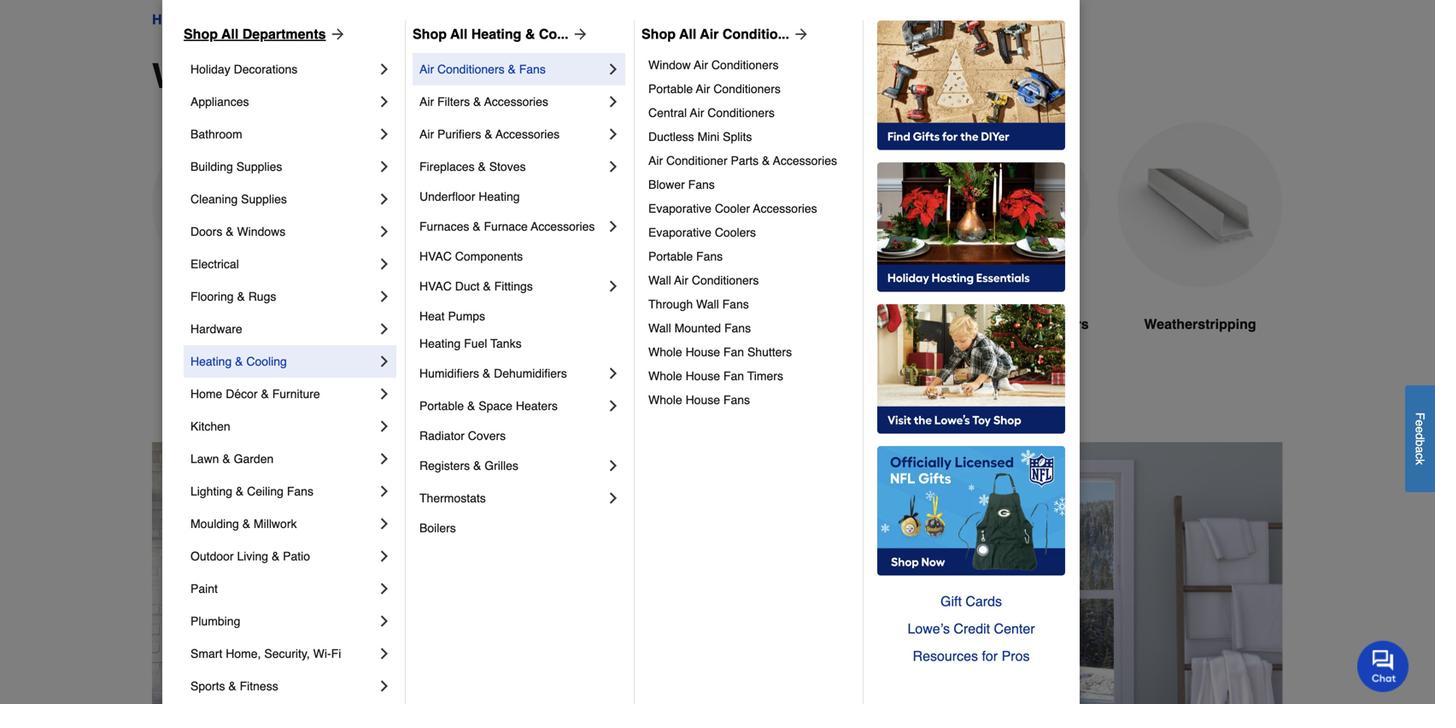 Task type: describe. For each thing, give the bounding box(es) containing it.
gift
[[941, 594, 962, 609]]

a piece of white weatherstripping. image
[[1118, 122, 1284, 287]]

thermostats
[[420, 491, 486, 505]]

heating down interior doors
[[420, 337, 461, 350]]

air filters & accessories link
[[420, 85, 605, 118]]

flooring & rugs
[[191, 290, 276, 303]]

all for heating
[[451, 26, 468, 42]]

portable for portable air conditioners
[[649, 82, 693, 96]]

fan for shutters
[[724, 345, 745, 359]]

cards
[[966, 594, 1003, 609]]

whole for whole house fan timers
[[649, 369, 683, 383]]

heat pumps
[[420, 309, 486, 323]]

chevron right image for holiday decorations
[[376, 61, 393, 78]]

air conditioners & fans link
[[420, 53, 605, 85]]

central air conditioners link
[[649, 101, 851, 125]]

evaporative for evaporative coolers
[[649, 226, 712, 239]]

central
[[649, 106, 687, 120]]

conditioners for window air conditioners
[[712, 58, 779, 72]]

heating fuel tanks
[[420, 337, 522, 350]]

living
[[237, 550, 268, 563]]

outdoor living & patio link
[[191, 540, 376, 573]]

arrow right image for shop all heating & co...
[[569, 26, 589, 43]]

building
[[191, 160, 233, 174]]

chevron right image for outdoor living & patio
[[376, 548, 393, 565]]

lawn
[[191, 452, 219, 466]]

shop all air conditio... link
[[642, 24, 810, 44]]

underfloor
[[420, 190, 476, 203]]

ductless
[[649, 130, 695, 144]]

hvac duct & fittings link
[[420, 270, 605, 303]]

house for shutters
[[686, 345, 721, 359]]

window
[[649, 58, 691, 72]]

décor
[[226, 387, 258, 401]]

evaporative coolers link
[[649, 221, 851, 244]]

windows down cleaning supplies link
[[237, 225, 286, 238]]

chevron right image for air filters & accessories
[[605, 93, 622, 110]]

rugs
[[248, 290, 276, 303]]

conditioners for central air conditioners
[[708, 106, 775, 120]]

whole for whole house fan shutters
[[649, 345, 683, 359]]

moulding & millwork link
[[191, 508, 376, 540]]

air purifiers & accessories
[[420, 127, 560, 141]]

evaporative cooler accessories link
[[649, 197, 851, 221]]

fuel
[[464, 337, 488, 350]]

hvac for hvac duct & fittings
[[420, 280, 452, 293]]

accessories inside air conditioner parts & accessories link
[[773, 154, 838, 168]]

d
[[1414, 433, 1428, 440]]

credit
[[954, 621, 991, 637]]

heating & cooling
[[191, 355, 287, 368]]

through wall fans
[[649, 297, 749, 311]]

fireplaces & stoves
[[420, 160, 526, 174]]

shop all departments
[[184, 26, 326, 42]]

chevron right image for moulding & millwork
[[376, 515, 393, 533]]

& inside home décor & furniture link
[[261, 387, 269, 401]]

resources
[[913, 648, 979, 664]]

outdoor living & patio
[[191, 550, 310, 563]]

sports
[[191, 680, 225, 693]]

lighting & ceiling fans link
[[191, 475, 376, 508]]

chevron right image for registers & grilles
[[605, 457, 622, 474]]

& inside 'shop all heating & co...' link
[[526, 26, 535, 42]]

sports & fitness link
[[191, 670, 376, 703]]

chevron right image for furnaces & furnace accessories
[[605, 218, 622, 235]]

mini
[[698, 130, 720, 144]]

chevron right image for appliances
[[376, 93, 393, 110]]

air up central air conditioners
[[696, 82, 711, 96]]

central air conditioners
[[649, 106, 775, 120]]

& inside air conditioners & fans link
[[508, 62, 516, 76]]

doors down cleaning
[[191, 225, 223, 238]]

doors down arrow right image
[[346, 56, 444, 96]]

chevron right image for air conditioners & fans
[[605, 61, 622, 78]]

chevron right image for hvac duct & fittings
[[605, 278, 622, 295]]

moulding & millwork
[[191, 517, 297, 531]]

hvac components link
[[420, 243, 622, 270]]

smart home, security, wi-fi link
[[191, 638, 376, 670]]

conditioners for portable air conditioners
[[714, 82, 781, 96]]

paint
[[191, 582, 218, 596]]

chevron right image for building supplies
[[376, 158, 393, 175]]

chevron right image for heating & cooling
[[376, 353, 393, 370]]

fans up whole house fan shutters link
[[725, 321, 751, 335]]

building supplies
[[191, 160, 282, 174]]

home for home
[[152, 12, 190, 27]]

through
[[649, 297, 693, 311]]

through wall fans link
[[649, 292, 851, 316]]

humidifiers & dehumidifiers link
[[420, 357, 605, 390]]

c
[[1414, 453, 1428, 459]]

resources for pros
[[913, 648, 1030, 664]]

chevron right image for sports & fitness
[[376, 678, 393, 695]]

0 vertical spatial windows & doors
[[205, 12, 314, 27]]

center
[[995, 621, 1036, 637]]

portable fans
[[649, 250, 723, 263]]

& inside 'air filters & accessories' link
[[474, 95, 482, 109]]

show more
[[682, 387, 754, 403]]

blower fans link
[[649, 173, 851, 197]]

radiator covers link
[[420, 422, 622, 450]]

humidifiers
[[420, 367, 480, 380]]

air up blower
[[649, 154, 663, 168]]

chevron right image for plumbing
[[376, 613, 393, 630]]

fans up 'air filters & accessories' link at the top left of the page
[[519, 62, 546, 76]]

chevron right image for humidifiers & dehumidifiers
[[605, 365, 622, 382]]

flooring
[[191, 290, 234, 303]]

& inside hvac duct & fittings link
[[483, 280, 491, 293]]

& inside the heating & cooling link
[[235, 355, 243, 368]]

heat
[[420, 309, 445, 323]]

stoves
[[490, 160, 526, 174]]

heaters
[[516, 399, 558, 413]]

wi-
[[313, 647, 331, 661]]

components
[[455, 250, 523, 263]]

supplies for cleaning supplies
[[241, 192, 287, 206]]

whole for whole house fans
[[649, 393, 683, 407]]

shop for shop all air conditio...
[[642, 26, 676, 42]]

fans inside 'link'
[[689, 178, 715, 191]]

conditioner
[[667, 154, 728, 168]]

departments
[[243, 26, 326, 42]]

chevron right image for air purifiers & accessories
[[605, 126, 622, 143]]

f e e d b a c k
[[1414, 412, 1428, 465]]

evaporative for evaporative cooler accessories
[[649, 202, 712, 215]]

chat invite button image
[[1358, 640, 1410, 692]]

holiday
[[191, 62, 231, 76]]

fi
[[331, 647, 341, 661]]

whole house fan shutters
[[649, 345, 792, 359]]

home link
[[152, 9, 190, 30]]

whole house fans link
[[649, 388, 851, 412]]

& inside lighting & ceiling fans link
[[236, 485, 244, 498]]

advertisement region
[[152, 442, 1284, 704]]

supplies for building supplies
[[237, 160, 282, 174]]

arrow right image for shop all air conditio...
[[790, 26, 810, 43]]

chevron right image for bathroom
[[376, 126, 393, 143]]

fans right the ceiling
[[287, 485, 314, 498]]

outdoor
[[191, 550, 234, 563]]

registers & grilles
[[420, 459, 519, 473]]

lowe's credit center
[[908, 621, 1036, 637]]

heating up furnace
[[479, 190, 520, 203]]

whole house fan shutters link
[[649, 340, 851, 364]]

wall air conditioners link
[[649, 268, 851, 292]]

shop for shop all heating & co...
[[413, 26, 447, 42]]

1 vertical spatial windows & doors
[[152, 56, 444, 96]]

& inside garage doors & openers "link"
[[1020, 316, 1030, 332]]

find gifts for the diyer. image
[[878, 21, 1066, 150]]

covers
[[468, 429, 506, 443]]

portable air conditioners
[[649, 82, 781, 96]]



Task type: locate. For each thing, give the bounding box(es) containing it.
windows up holiday decorations
[[205, 12, 261, 27]]

holiday hosting essentials. image
[[878, 162, 1066, 292]]

duct
[[455, 280, 480, 293]]

humidifiers & dehumidifiers
[[420, 367, 567, 380]]

fan
[[724, 345, 745, 359], [724, 369, 745, 383]]

accessories for air filters & accessories
[[485, 95, 549, 109]]

accessories for furnaces & furnace accessories
[[531, 220, 595, 233]]

chevron right image for lawn & garden
[[376, 450, 393, 468]]

doors & windows
[[191, 225, 286, 238]]

portable for portable & space heaters
[[420, 399, 464, 413]]

air down portable fans at the top of the page
[[675, 274, 689, 287]]

exterior
[[188, 316, 239, 332]]

wall up through
[[649, 274, 672, 287]]

1 vertical spatial portable
[[649, 250, 693, 263]]

a black double-hung window with six panes. image
[[538, 122, 704, 287]]

1 shop from the left
[[184, 26, 218, 42]]

0 horizontal spatial all
[[221, 26, 239, 42]]

show more button
[[653, 376, 783, 415]]

arrow right image inside shop all air conditio... link
[[790, 26, 810, 43]]

grilles
[[485, 459, 519, 473]]

2 vertical spatial whole
[[649, 393, 683, 407]]

e up d
[[1414, 420, 1428, 426]]

& right 'lawn'
[[223, 452, 231, 466]]

home for home décor & furniture
[[191, 387, 223, 401]]

kitchen
[[191, 420, 231, 433]]

air up portable air conditioners
[[694, 58, 709, 72]]

arrow right image
[[326, 26, 347, 43]]

doors up heating fuel tanks
[[434, 316, 473, 332]]

& left rugs
[[237, 290, 245, 303]]

chevron right image for flooring & rugs
[[376, 288, 393, 305]]

& left the ceiling
[[236, 485, 244, 498]]

2 whole from the top
[[649, 369, 683, 383]]

fans down "whole house fan timers" link
[[724, 393, 751, 407]]

& left furnace
[[473, 220, 481, 233]]

shop for shop all departments
[[184, 26, 218, 42]]

conditioners up splits
[[708, 106, 775, 120]]

weatherstripping link
[[1118, 122, 1284, 376]]

& inside doors & windows link
[[226, 225, 234, 238]]

& left patio
[[272, 550, 280, 563]]

accessories for air purifiers & accessories
[[496, 127, 560, 141]]

shop all heating & co... link
[[413, 24, 589, 44]]

0 horizontal spatial shop
[[184, 26, 218, 42]]

garage doors & openers
[[926, 316, 1089, 332]]

furnaces & furnace accessories link
[[420, 210, 605, 243]]

lighting & ceiling fans
[[191, 485, 314, 498]]

&
[[264, 12, 273, 27], [526, 26, 535, 42], [311, 56, 336, 96], [508, 62, 516, 76], [474, 95, 482, 109], [485, 127, 493, 141], [762, 154, 770, 168], [478, 160, 486, 174], [473, 220, 481, 233], [226, 225, 234, 238], [483, 280, 491, 293], [237, 290, 245, 303], [1020, 316, 1030, 332], [235, 355, 243, 368], [483, 367, 491, 380], [261, 387, 269, 401], [468, 399, 476, 413], [223, 452, 231, 466], [474, 459, 482, 473], [236, 485, 244, 498], [242, 517, 250, 531], [272, 550, 280, 563], [229, 680, 237, 693]]

arrow right image up air conditioners & fans link
[[569, 26, 589, 43]]

hvac for hvac components
[[420, 250, 452, 263]]

2 arrow right image from the left
[[790, 26, 810, 43]]

1 vertical spatial wall
[[697, 297, 719, 311]]

b
[[1414, 440, 1428, 446]]

& down cleaning supplies
[[226, 225, 234, 238]]

house for timers
[[686, 369, 721, 383]]

shop up holiday
[[184, 26, 218, 42]]

air conditioners & fans
[[420, 62, 546, 76]]

chevron right image for thermostats
[[605, 490, 622, 507]]

chevron right image for portable & space heaters
[[605, 397, 622, 415]]

interior doors link
[[345, 122, 511, 376]]

chevron right image for cleaning supplies
[[376, 191, 393, 208]]

hvac components
[[420, 250, 523, 263]]

1 whole from the top
[[649, 345, 683, 359]]

chevron right image for smart home, security, wi-fi
[[376, 645, 393, 662]]

& inside windows & doors link
[[264, 12, 273, 27]]

0 vertical spatial whole
[[649, 345, 683, 359]]

a barn door with a brown frame, three frosted glass panels, black hardware and a black track. image
[[732, 122, 897, 287]]

conditioners down 'window air conditioners' link
[[714, 82, 781, 96]]

& inside portable & space heaters link
[[468, 399, 476, 413]]

fan for timers
[[724, 369, 745, 383]]

& up 'air filters & accessories' link at the top left of the page
[[508, 62, 516, 76]]

heating up air conditioners & fans
[[472, 26, 522, 42]]

windows down shop all departments
[[152, 56, 302, 96]]

plumbing
[[191, 615, 240, 628]]

appliances link
[[191, 85, 376, 118]]

electrical link
[[191, 248, 376, 280]]

accessories up evaporative coolers link
[[754, 202, 818, 215]]

lowe's
[[908, 621, 950, 637]]

bathroom
[[191, 127, 242, 141]]

shop inside 'shop all heating & co...' link
[[413, 26, 447, 42]]

0 horizontal spatial home
[[152, 12, 190, 27]]

kitchen link
[[191, 410, 376, 443]]

conditio...
[[723, 26, 790, 42]]

e
[[1414, 420, 1428, 426], [1414, 426, 1428, 433]]

1 horizontal spatial arrow right image
[[790, 26, 810, 43]]

heat pumps link
[[420, 303, 622, 330]]

fan up more
[[724, 369, 745, 383]]

& right the parts
[[762, 154, 770, 168]]

doors right garage
[[977, 316, 1016, 332]]

appliances
[[191, 95, 249, 109]]

conditioners up through wall fans link
[[692, 274, 759, 287]]

fan down wall mounted fans link
[[724, 345, 745, 359]]

underfloor heating
[[420, 190, 520, 203]]

home décor & furniture
[[191, 387, 320, 401]]

& inside registers & grilles link
[[474, 459, 482, 473]]

1 house from the top
[[686, 345, 721, 359]]

1 horizontal spatial shop
[[413, 26, 447, 42]]

wall for air
[[649, 274, 672, 287]]

all for departments
[[221, 26, 239, 42]]

1 horizontal spatial home
[[191, 387, 223, 401]]

portable & space heaters link
[[420, 390, 605, 422]]

conditioners for wall air conditioners
[[692, 274, 759, 287]]

arrow right image up 'window air conditioners' link
[[790, 26, 810, 43]]

window air conditioners
[[649, 58, 779, 72]]

chevron right image for electrical
[[376, 256, 393, 273]]

chevron right image for hardware
[[376, 321, 393, 338]]

evaporative cooler accessories
[[649, 202, 818, 215]]

windows & doors link
[[205, 9, 314, 30]]

evaporative down blower fans
[[649, 202, 712, 215]]

1 vertical spatial evaporative
[[649, 226, 712, 239]]

wall down through
[[649, 321, 672, 335]]

heating down hardware
[[191, 355, 232, 368]]

air conditioner parts & accessories link
[[649, 149, 851, 173]]

2 vertical spatial portable
[[420, 399, 464, 413]]

2 shop from the left
[[413, 26, 447, 42]]

0 horizontal spatial arrow right image
[[569, 26, 589, 43]]

hvac
[[420, 250, 452, 263], [420, 280, 452, 293]]

a
[[1414, 446, 1428, 453]]

& inside air purifiers & accessories link
[[485, 127, 493, 141]]

1 all from the left
[[221, 26, 239, 42]]

gift cards link
[[878, 588, 1066, 615]]

fitness
[[240, 680, 278, 693]]

doors inside "link"
[[977, 316, 1016, 332]]

& inside fireplaces & stoves link
[[478, 160, 486, 174]]

accessories inside evaporative cooler accessories link
[[754, 202, 818, 215]]

1 vertical spatial home
[[191, 387, 223, 401]]

& right the duct
[[483, 280, 491, 293]]

& left 'openers'
[[1020, 316, 1030, 332]]

hardware
[[191, 322, 242, 336]]

tanks
[[491, 337, 522, 350]]

& inside "humidifiers & dehumidifiers" link
[[483, 367, 491, 380]]

1 vertical spatial hvac
[[420, 280, 452, 293]]

1 vertical spatial supplies
[[241, 192, 287, 206]]

chevron right image for lighting & ceiling fans
[[376, 483, 393, 500]]

1 e from the top
[[1414, 420, 1428, 426]]

smart home, security, wi-fi
[[191, 647, 341, 661]]

doors
[[277, 12, 314, 27], [346, 56, 444, 96], [191, 225, 223, 238], [243, 316, 283, 332], [434, 316, 473, 332], [977, 316, 1016, 332]]

2 all from the left
[[451, 26, 468, 42]]

e up b
[[1414, 426, 1428, 433]]

air left purifiers
[[420, 127, 434, 141]]

for
[[982, 648, 998, 664]]

lawn & garden
[[191, 452, 274, 466]]

cooler
[[715, 202, 751, 215]]

gift cards
[[941, 594, 1003, 609]]

2 house from the top
[[686, 369, 721, 383]]

windows link
[[538, 122, 704, 376]]

chevron right image for home décor & furniture
[[376, 385, 393, 403]]

0 vertical spatial house
[[686, 345, 721, 359]]

a white three-panel, craftsman-style, prehung interior door with doorframe and hinges. image
[[345, 122, 511, 287]]

portable & space heaters
[[420, 399, 558, 413]]

supplies down 'building supplies' link
[[241, 192, 287, 206]]

building supplies link
[[191, 150, 376, 183]]

shop all departments link
[[184, 24, 347, 44]]

2 vertical spatial house
[[686, 393, 721, 407]]

doors left arrow right image
[[277, 12, 314, 27]]

chevron right image
[[605, 61, 622, 78], [376, 93, 393, 110], [376, 191, 393, 208], [605, 218, 622, 235], [605, 278, 622, 295], [376, 288, 393, 305], [376, 353, 393, 370], [376, 418, 393, 435], [376, 645, 393, 662], [376, 678, 393, 695]]

accessories up fireplaces & stoves link at top
[[496, 127, 560, 141]]

holiday decorations link
[[191, 53, 376, 85]]

portable for portable fans
[[649, 250, 693, 263]]

visit the lowe's toy shop. image
[[878, 304, 1066, 434]]

supplies up cleaning supplies
[[237, 160, 282, 174]]

all up holiday decorations
[[221, 26, 239, 42]]

& left the grilles
[[474, 459, 482, 473]]

& left 'cooling'
[[235, 355, 243, 368]]

air up window air conditioners
[[700, 26, 719, 42]]

house up show
[[686, 369, 721, 383]]

2 evaporative from the top
[[649, 226, 712, 239]]

house down whole house fan timers
[[686, 393, 721, 407]]

bathroom link
[[191, 118, 376, 150]]

furnaces
[[420, 220, 470, 233]]

portable down "evaporative coolers"
[[649, 250, 693, 263]]

whole down whole house fan timers
[[649, 393, 683, 407]]

& right purifiers
[[485, 127, 493, 141]]

fans up wall air conditioners
[[697, 250, 723, 263]]

shop up air conditioners & fans
[[413, 26, 447, 42]]

0 vertical spatial fan
[[724, 345, 745, 359]]

conditioners up the portable air conditioners link
[[712, 58, 779, 72]]

0 vertical spatial supplies
[[237, 160, 282, 174]]

3 shop from the left
[[642, 26, 676, 42]]

& left millwork
[[242, 517, 250, 531]]

furnace
[[484, 220, 528, 233]]

whole house fan timers link
[[649, 364, 851, 388]]

garage doors & openers link
[[925, 122, 1091, 376]]

2 e from the top
[[1414, 426, 1428, 433]]

whole down mounted
[[649, 345, 683, 359]]

& inside air conditioner parts & accessories link
[[762, 154, 770, 168]]

2 horizontal spatial shop
[[642, 26, 676, 42]]

shop up window
[[642, 26, 676, 42]]

air up air filters & accessories
[[420, 62, 434, 76]]

radiator
[[420, 429, 465, 443]]

wall mounted fans
[[649, 321, 751, 335]]

sports & fitness
[[191, 680, 278, 693]]

interior doors
[[383, 316, 473, 332]]

doors down rugs
[[243, 316, 283, 332]]

cleaning
[[191, 192, 238, 206]]

a blue chamberlain garage door opener with two white light panels. image
[[925, 122, 1091, 287]]

chevron right image
[[376, 61, 393, 78], [605, 93, 622, 110], [376, 126, 393, 143], [605, 126, 622, 143], [376, 158, 393, 175], [605, 158, 622, 175], [376, 223, 393, 240], [376, 256, 393, 273], [376, 321, 393, 338], [605, 365, 622, 382], [376, 385, 393, 403], [605, 397, 622, 415], [376, 450, 393, 468], [605, 457, 622, 474], [376, 483, 393, 500], [605, 490, 622, 507], [376, 515, 393, 533], [376, 548, 393, 565], [376, 580, 393, 597], [376, 613, 393, 630]]

& right décor
[[261, 387, 269, 401]]

chevron right image for doors & windows
[[376, 223, 393, 240]]

shop inside 'shop all departments' link
[[184, 26, 218, 42]]

3 house from the top
[[686, 393, 721, 407]]

paint link
[[191, 573, 376, 605]]

hvac up heat
[[420, 280, 452, 293]]

& left space
[[468, 399, 476, 413]]

wall air conditioners
[[649, 274, 759, 287]]

& inside moulding & millwork link
[[242, 517, 250, 531]]

accessories inside air purifiers & accessories link
[[496, 127, 560, 141]]

air up ductless mini splits
[[690, 106, 705, 120]]

2 horizontal spatial all
[[680, 26, 697, 42]]

& inside lawn & garden link
[[223, 452, 231, 466]]

filters
[[438, 95, 470, 109]]

all up window
[[680, 26, 697, 42]]

parts
[[731, 154, 759, 168]]

officially licensed n f l gifts. shop now. image
[[878, 446, 1066, 576]]

wall for mounted
[[649, 321, 672, 335]]

fireplaces
[[420, 160, 475, 174]]

portable up radiator
[[420, 399, 464, 413]]

windows & doors up decorations
[[205, 12, 314, 27]]

& down arrow right image
[[311, 56, 336, 96]]

accessories inside 'air filters & accessories' link
[[485, 95, 549, 109]]

2 vertical spatial wall
[[649, 321, 672, 335]]

& down fuel on the left top of the page
[[483, 367, 491, 380]]

1 horizontal spatial all
[[451, 26, 468, 42]]

accessories inside furnaces & furnace accessories link
[[531, 220, 595, 233]]

accessories right the parts
[[773, 154, 838, 168]]

co...
[[539, 26, 569, 42]]

shop inside shop all air conditio... link
[[642, 26, 676, 42]]

whole up show
[[649, 369, 683, 383]]

& right sports
[[229, 680, 237, 693]]

furniture
[[272, 387, 320, 401]]

shop all heating & co...
[[413, 26, 569, 42]]

wall down wall air conditioners
[[697, 297, 719, 311]]

house down wall mounted fans
[[686, 345, 721, 359]]

chevron right image for fireplaces & stoves
[[605, 158, 622, 175]]

openers
[[1034, 316, 1089, 332]]

arrow right image
[[569, 26, 589, 43], [790, 26, 810, 43]]

house
[[686, 345, 721, 359], [686, 369, 721, 383], [686, 393, 721, 407]]

2 fan from the top
[[724, 369, 745, 383]]

1 vertical spatial fan
[[724, 369, 745, 383]]

1 vertical spatial house
[[686, 369, 721, 383]]

air conditioner parts & accessories
[[649, 154, 838, 168]]

space
[[479, 399, 513, 413]]

1 arrow right image from the left
[[569, 26, 589, 43]]

accessories up the hvac components link
[[531, 220, 595, 233]]

chevron right image for kitchen
[[376, 418, 393, 435]]

0 vertical spatial hvac
[[420, 250, 452, 263]]

fans down conditioner
[[689, 178, 715, 191]]

home,
[[226, 647, 261, 661]]

0 vertical spatial home
[[152, 12, 190, 27]]

& left stoves
[[478, 160, 486, 174]]

chevron right image for paint
[[376, 580, 393, 597]]

& left co...
[[526, 26, 535, 42]]

mounted
[[675, 321, 721, 335]]

registers & grilles link
[[420, 450, 605, 482]]

hvac down furnaces
[[420, 250, 452, 263]]

1 hvac from the top
[[420, 250, 452, 263]]

home décor & furniture link
[[191, 378, 376, 410]]

cleaning supplies
[[191, 192, 287, 206]]

evaporative up portable fans at the top of the page
[[649, 226, 712, 239]]

0 vertical spatial wall
[[649, 274, 672, 287]]

& right filters
[[474, 95, 482, 109]]

window air conditioners link
[[649, 53, 851, 77]]

fans down wall air conditioners link
[[723, 297, 749, 311]]

& up decorations
[[264, 12, 273, 27]]

all up air conditioners & fans
[[451, 26, 468, 42]]

0 vertical spatial portable
[[649, 82, 693, 96]]

windows & doors down departments
[[152, 56, 444, 96]]

1 evaporative from the top
[[649, 202, 712, 215]]

air filters & accessories
[[420, 95, 549, 109]]

conditioners up air filters & accessories
[[438, 62, 505, 76]]

boilers
[[420, 521, 456, 535]]

& inside flooring & rugs link
[[237, 290, 245, 303]]

1 fan from the top
[[724, 345, 745, 359]]

0 vertical spatial evaporative
[[649, 202, 712, 215]]

air left filters
[[420, 95, 434, 109]]

3 all from the left
[[680, 26, 697, 42]]

windows down through
[[591, 316, 651, 332]]

& inside furnaces & furnace accessories link
[[473, 220, 481, 233]]

portable down window
[[649, 82, 693, 96]]

a blue six-lite, two-panel, shaker-style exterior door. image
[[152, 122, 318, 287]]

& inside the outdoor living & patio link
[[272, 550, 280, 563]]

accessories down air conditioners & fans link
[[485, 95, 549, 109]]

2 hvac from the top
[[420, 280, 452, 293]]

3 whole from the top
[[649, 393, 683, 407]]

all for air
[[680, 26, 697, 42]]

1 vertical spatial whole
[[649, 369, 683, 383]]

& inside sports & fitness link
[[229, 680, 237, 693]]

arrow right image inside 'shop all heating & co...' link
[[569, 26, 589, 43]]



Task type: vqa. For each thing, say whether or not it's contained in the screenshot.
right Save
no



